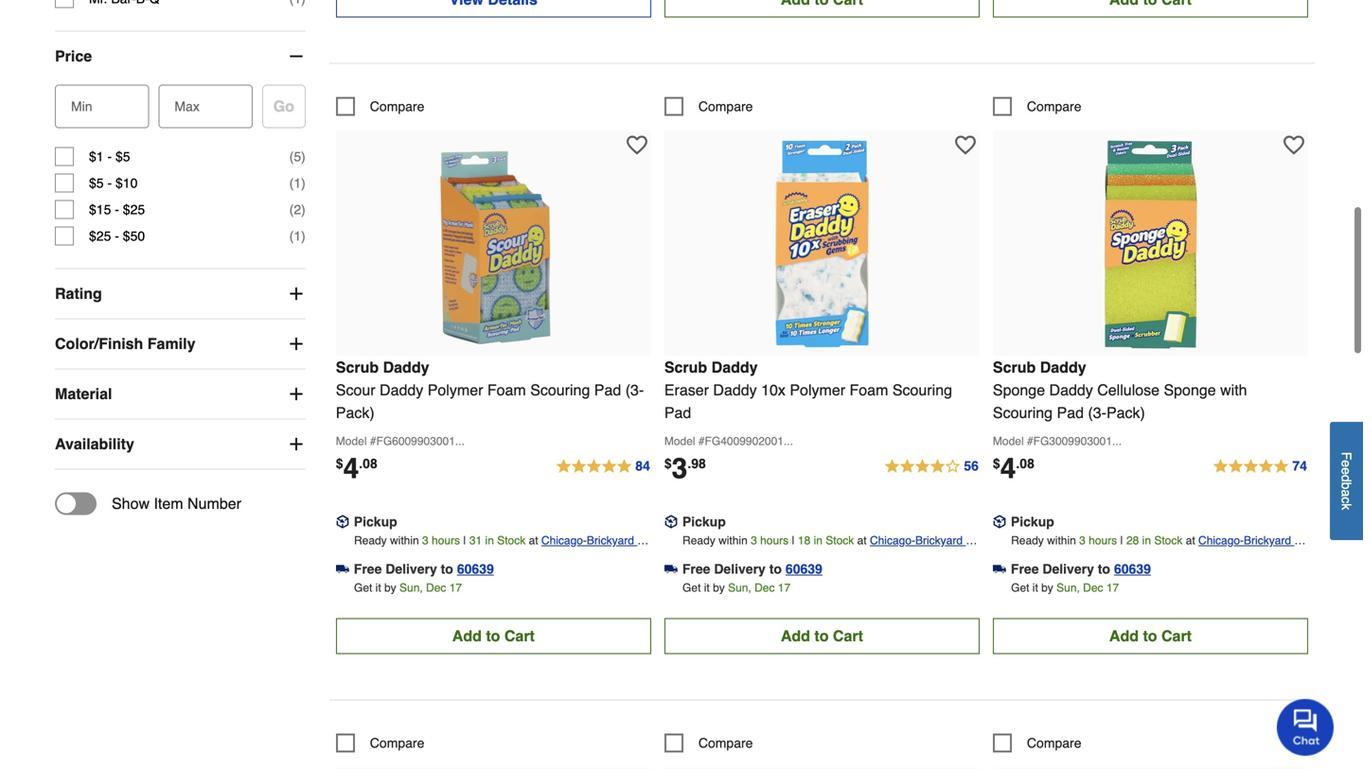 Task type: describe. For each thing, give the bounding box(es) containing it.
scour
[[336, 381, 375, 399]]

chicago-brickyard lowe's button for ready within 3 hours | 28 in stock at chicago-brickyard lowe's
[[1199, 532, 1308, 567]]

1 sponge from the left
[[993, 381, 1045, 399]]

5
[[294, 149, 301, 164]]

pickup for ready within 3 hours | 31 in stock at chicago-brickyard lowe's
[[354, 514, 397, 530]]

3 add to cart button from the left
[[993, 619, 1308, 655]]

( for $15 - $25
[[289, 202, 294, 217]]

18
[[798, 534, 811, 548]]

$5 - $10
[[89, 176, 138, 191]]

rating
[[55, 285, 102, 303]]

1 cart from the left
[[505, 628, 535, 645]]

plus image for availability
[[287, 435, 306, 454]]

price
[[55, 47, 92, 65]]

2
[[294, 202, 301, 217]]

f e e d b a c k
[[1339, 452, 1354, 510]]

at for 18
[[857, 534, 867, 548]]

by for ready within 3 hours | 18 in stock at chicago-brickyard lowe's
[[713, 582, 725, 595]]

74 button
[[1212, 456, 1308, 478]]

3 for ready within 3 hours | 28 in stock at chicago-brickyard lowe's
[[1079, 534, 1086, 548]]

2 e from the top
[[1339, 468, 1354, 475]]

pad for eraser daddy 10x polymer foam scouring pad
[[665, 404, 691, 422]]

at for 28
[[1186, 534, 1196, 548]]

cellulose
[[1098, 381, 1160, 399]]

60639 for 28
[[1114, 562, 1151, 577]]

$ 4 .08 for 84
[[336, 452, 378, 485]]

$ 4 .08 for 74
[[993, 452, 1035, 485]]

pickup image
[[993, 516, 1006, 529]]

pad for sponge daddy cellulose sponge with scouring pad (3-pack)
[[1057, 404, 1084, 422]]

color/finish family
[[55, 335, 195, 353]]

number
[[187, 495, 241, 513]]

- for $5
[[107, 176, 112, 191]]

60639 for 31
[[457, 562, 494, 577]]

material
[[55, 385, 112, 403]]

truck filled image for ready within 3 hours | 18 in stock at chicago-brickyard lowe's
[[665, 563, 678, 576]]

10x
[[761, 381, 786, 399]]

it for ready within 3 hours | 31 in stock at chicago-brickyard lowe's
[[376, 582, 381, 595]]

5 stars image for 84 button
[[555, 456, 651, 478]]

get it by sun, dec 17 for ready within 3 hours | 31 in stock at chicago-brickyard lowe's
[[354, 582, 462, 595]]

rating button
[[55, 269, 306, 319]]

60639 button for 31
[[457, 560, 494, 579]]

1002831902 element
[[336, 97, 425, 116]]

74
[[1293, 459, 1307, 474]]

4 for 84
[[343, 452, 359, 485]]

( 1 ) for $50
[[289, 229, 306, 244]]

get for ready within 3 hours | 18 in stock at chicago-brickyard lowe's
[[683, 582, 701, 595]]

pickup image for ready within 3 hours | 18 in stock at chicago-brickyard lowe's
[[665, 516, 678, 529]]

model # fg3009903001...
[[993, 435, 1122, 448]]

$1 - $5
[[89, 149, 130, 164]]

get for ready within 3 hours | 28 in stock at chicago-brickyard lowe's
[[1011, 582, 1030, 595]]

) for $5 - $10
[[301, 176, 306, 191]]

plus image for rating
[[287, 285, 306, 304]]

in for 31
[[485, 534, 494, 548]]

pickup image for ready within 3 hours | 31 in stock at chicago-brickyard lowe's
[[336, 516, 349, 529]]

within for ready within 3 hours | 18 in stock at chicago-brickyard lowe's
[[719, 534, 748, 548]]

get it by sun, dec 17 for ready within 3 hours | 28 in stock at chicago-brickyard lowe's
[[1011, 582, 1119, 595]]

compare for 1003000838 element
[[699, 99, 753, 114]]

hours for 28
[[1089, 534, 1117, 548]]

2 add to cart button from the left
[[665, 619, 980, 655]]

# for scrub daddy eraser daddy 10x polymer foam scouring pad
[[699, 435, 705, 448]]

1 e from the top
[[1339, 460, 1354, 468]]

( 2 )
[[289, 202, 306, 217]]

31
[[469, 534, 482, 548]]

dec for 18
[[755, 582, 775, 595]]

stock for 18
[[826, 534, 854, 548]]

actual price $3.98 element
[[665, 452, 706, 485]]

show item number element
[[55, 493, 241, 516]]

hours for 18
[[760, 534, 789, 548]]

2 cart from the left
[[833, 628, 863, 645]]

scrub daddy scour daddy polymer foam scouring pad (3- pack)
[[336, 359, 644, 422]]

within for ready within 3 hours | 28 in stock at chicago-brickyard lowe's
[[1047, 534, 1076, 548]]

1003000838 element
[[665, 97, 753, 116]]

c
[[1339, 497, 1354, 504]]

- for $1
[[107, 149, 112, 164]]

free for ready within 3 hours | 28 in stock at chicago-brickyard lowe's
[[1011, 562, 1039, 577]]

it for ready within 3 hours | 18 in stock at chicago-brickyard lowe's
[[704, 582, 710, 595]]

ready within 3 hours | 28 in stock at chicago-brickyard lowe's
[[1011, 534, 1295, 567]]

stock for 28
[[1154, 534, 1183, 548]]

( 1 ) for $10
[[289, 176, 306, 191]]

chicago-brickyard lowe's button for ready within 3 hours | 18 in stock at chicago-brickyard lowe's
[[870, 532, 980, 567]]

polymer inside scrub daddy eraser daddy 10x polymer foam scouring pad
[[790, 381, 846, 399]]

go button
[[262, 85, 306, 128]]

pad inside scrub daddy scour daddy polymer foam scouring pad (3- pack)
[[594, 381, 621, 399]]

actual price $4.08 element for 74
[[993, 452, 1035, 485]]

fg4009902001...
[[705, 435, 793, 448]]

color/finish
[[55, 335, 143, 353]]

) for $1 - $5
[[301, 149, 306, 164]]

scrub for scrub daddy sponge daddy cellulose sponge with scouring pad (3-pack)
[[993, 359, 1036, 376]]

in for 28
[[1142, 534, 1151, 548]]

model # fg4009902001...
[[665, 435, 793, 448]]

1 add from the left
[[452, 628, 482, 645]]

model # fg6009903001...
[[336, 435, 465, 448]]

chat invite button image
[[1277, 699, 1335, 756]]

(3- inside scrub daddy sponge daddy cellulose sponge with scouring pad (3-pack)
[[1088, 404, 1107, 422]]

28
[[1127, 534, 1139, 548]]

$ for 84
[[336, 456, 343, 471]]

) for $25 - $50
[[301, 229, 306, 244]]

chicago- for ready within 3 hours | 18 in stock at chicago-brickyard lowe's
[[870, 534, 916, 548]]

1 for $5 - $10
[[294, 176, 301, 191]]

- for $15
[[115, 202, 119, 217]]

fg3009903001...
[[1034, 435, 1122, 448]]

scrub daddy sponge daddy cellulose sponge with scouring pad (3-pack) image
[[1047, 140, 1255, 349]]

$15
[[89, 202, 111, 217]]

1 add to cart from the left
[[452, 628, 535, 645]]

pickup for ready within 3 hours | 18 in stock at chicago-brickyard lowe's
[[682, 514, 726, 530]]

4 stars image
[[884, 456, 980, 478]]

compare for the 1002831914 element at the right top of page
[[1027, 99, 1082, 114]]

k
[[1339, 504, 1354, 510]]

56 button
[[884, 456, 980, 478]]

( for $5 - $10
[[289, 176, 294, 191]]

4 for 74
[[1000, 452, 1016, 485]]

daddy up model # fg6009903001... on the bottom of the page
[[383, 359, 429, 376]]

| for 18
[[792, 534, 795, 548]]

daddy left 10x
[[713, 381, 757, 399]]

actual price $4.08 element for 84
[[336, 452, 378, 485]]

17 for 28
[[1107, 582, 1119, 595]]

84
[[636, 459, 650, 474]]

scrub daddy sponge daddy cellulose sponge with scouring pad (3-pack)
[[993, 359, 1247, 422]]

show item number
[[112, 495, 241, 513]]

5014595893 element
[[336, 734, 425, 753]]

daddy right scour
[[380, 381, 423, 399]]

chicago-brickyard lowe's button for ready within 3 hours | 31 in stock at chicago-brickyard lowe's
[[541, 532, 651, 567]]

$ 3 .98
[[665, 452, 706, 485]]

$10
[[116, 176, 138, 191]]

3 heart outline image from the left
[[1284, 135, 1305, 156]]

17 for 31
[[449, 582, 462, 595]]

daddy up model # fg3009903001...
[[1040, 359, 1087, 376]]



Task type: vqa. For each thing, say whether or not it's contained in the screenshot.
WHAT ARE THE MOST POPULAR FRONT DOOR BRANDS? button
no



Task type: locate. For each thing, give the bounding box(es) containing it.
lowe's for 28
[[1199, 553, 1234, 567]]

3 left 31
[[422, 534, 429, 548]]

2 horizontal spatial ready
[[1011, 534, 1044, 548]]

2 hours from the left
[[760, 534, 789, 548]]

1 down ( 2 )
[[294, 229, 301, 244]]

| for 28
[[1121, 534, 1123, 548]]

scouring for sponge
[[993, 404, 1053, 422]]

5 stars image
[[555, 456, 651, 478], [1212, 456, 1308, 478]]

1 1 from the top
[[294, 176, 301, 191]]

add down ready within 3 hours | 31 in stock at chicago-brickyard lowe's
[[452, 628, 482, 645]]

| for 31
[[463, 534, 466, 548]]

delivery for ready within 3 hours | 31 in stock at chicago-brickyard lowe's
[[386, 562, 437, 577]]

delivery for ready within 3 hours | 28 in stock at chicago-brickyard lowe's
[[1043, 562, 1094, 577]]

2 get it by sun, dec 17 from the left
[[683, 582, 791, 595]]

chicago-brickyard lowe's button down "74" button
[[1199, 532, 1308, 567]]

1 horizontal spatial stock
[[826, 534, 854, 548]]

4
[[343, 452, 359, 485], [1000, 452, 1016, 485]]

2 horizontal spatial add to cart
[[1110, 628, 1192, 645]]

at right 28
[[1186, 534, 1196, 548]]

2 horizontal spatial get it by sun, dec 17
[[1011, 582, 1119, 595]]

3 get from the left
[[1011, 582, 1030, 595]]

brickyard inside the ready within 3 hours | 28 in stock at chicago-brickyard lowe's
[[1244, 534, 1291, 548]]

2 it from the left
[[704, 582, 710, 595]]

at right the 18
[[857, 534, 867, 548]]

dec
[[426, 582, 446, 595], [755, 582, 775, 595], [1083, 582, 1103, 595]]

$ 4 .08 down model # fg6009903001... on the bottom of the page
[[336, 452, 378, 485]]

sun, for ready within 3 hours | 18 in stock at chicago-brickyard lowe's
[[728, 582, 752, 595]]

1 ready from the left
[[354, 534, 387, 548]]

pad inside scrub daddy eraser daddy 10x polymer foam scouring pad
[[665, 404, 691, 422]]

in
[[485, 534, 494, 548], [814, 534, 823, 548], [1142, 534, 1151, 548]]

# for scrub daddy scour daddy polymer foam scouring pad (3- pack)
[[370, 435, 376, 448]]

1 vertical spatial $25
[[89, 229, 111, 244]]

( for $25 - $50
[[289, 229, 294, 244]]

2 polymer from the left
[[790, 381, 846, 399]]

0 horizontal spatial $5
[[89, 176, 104, 191]]

brickyard down 84 button
[[587, 534, 634, 548]]

with
[[1220, 381, 1247, 399]]

2 horizontal spatial model
[[993, 435, 1024, 448]]

model for scour daddy polymer foam scouring pad (3- pack)
[[336, 435, 367, 448]]

f e e d b a c k button
[[1330, 422, 1363, 540]]

a
[[1339, 490, 1354, 497]]

0 horizontal spatial chicago-brickyard lowe's button
[[541, 532, 651, 567]]

1 chicago- from the left
[[541, 534, 587, 548]]

3 inside the ready within 3 hours | 28 in stock at chicago-brickyard lowe's
[[1079, 534, 1086, 548]]

material button
[[55, 370, 306, 419]]

1 scrub from the left
[[336, 359, 379, 376]]

model
[[336, 435, 367, 448], [665, 435, 695, 448], [993, 435, 1024, 448]]

2 horizontal spatial pad
[[1057, 404, 1084, 422]]

5014595163 element
[[993, 734, 1082, 753]]

0 horizontal spatial dec
[[426, 582, 446, 595]]

2 horizontal spatial delivery
[[1043, 562, 1094, 577]]

heart outline image
[[627, 135, 647, 156], [955, 135, 976, 156], [1284, 135, 1305, 156]]

add to cart
[[452, 628, 535, 645], [781, 628, 863, 645], [1110, 628, 1192, 645]]

truck filled image for ready within 3 hours | 31 in stock at chicago-brickyard lowe's
[[336, 563, 349, 576]]

plus image for color/finish family
[[287, 335, 306, 354]]

0 horizontal spatial cart
[[505, 628, 535, 645]]

0 horizontal spatial actual price $4.08 element
[[336, 452, 378, 485]]

0 horizontal spatial 4
[[343, 452, 359, 485]]

1 horizontal spatial polymer
[[790, 381, 846, 399]]

free for ready within 3 hours | 31 in stock at chicago-brickyard lowe's
[[354, 562, 382, 577]]

fg6009903001...
[[376, 435, 465, 448]]

1 horizontal spatial foam
[[850, 381, 888, 399]]

model for eraser daddy 10x polymer foam scouring pad
[[665, 435, 695, 448]]

cart down ready within 3 hours | 18 in stock at chicago-brickyard lowe's
[[833, 628, 863, 645]]

dec down the ready within 3 hours | 28 in stock at chicago-brickyard lowe's
[[1083, 582, 1103, 595]]

2 horizontal spatial chicago-
[[1199, 534, 1244, 548]]

pickup right pickup image
[[1011, 514, 1055, 530]]

it for ready within 3 hours | 28 in stock at chicago-brickyard lowe's
[[1033, 582, 1038, 595]]

0 vertical spatial $25
[[123, 202, 145, 217]]

60639 button for 18
[[786, 560, 823, 579]]

3 scrub from the left
[[993, 359, 1036, 376]]

1 horizontal spatial add
[[781, 628, 810, 645]]

scrub daddy scour daddy polymer foam scouring pad (3-pack) image
[[389, 140, 598, 349]]

1 vertical spatial $5
[[89, 176, 104, 191]]

2 sponge from the left
[[1164, 381, 1216, 399]]

$15 - $25
[[89, 202, 145, 217]]

price button
[[55, 32, 306, 81]]

$25
[[123, 202, 145, 217], [89, 229, 111, 244]]

scrub up eraser
[[665, 359, 707, 376]]

1 within from the left
[[390, 534, 419, 548]]

| inside the ready within 3 hours | 28 in stock at chicago-brickyard lowe's
[[1121, 534, 1123, 548]]

2 1 from the top
[[294, 229, 301, 244]]

2 | from the left
[[792, 534, 795, 548]]

polymer
[[428, 381, 483, 399], [790, 381, 846, 399]]

2 sun, from the left
[[728, 582, 752, 595]]

0 horizontal spatial free delivery to 60639
[[354, 562, 494, 577]]

2 heart outline image from the left
[[955, 135, 976, 156]]

d
[[1339, 475, 1354, 482]]

free delivery to 60639 for 28
[[1011, 562, 1151, 577]]

1 hours from the left
[[432, 534, 460, 548]]

1 horizontal spatial $25
[[123, 202, 145, 217]]

1 ( 1 ) from the top
[[289, 176, 306, 191]]

2 horizontal spatial add
[[1110, 628, 1139, 645]]

0 horizontal spatial 17
[[449, 582, 462, 595]]

sun, down ready within 3 hours | 31 in stock at chicago-brickyard lowe's
[[400, 582, 423, 595]]

$5 down $1
[[89, 176, 104, 191]]

1 vertical spatial plus image
[[287, 435, 306, 454]]

1 it from the left
[[376, 582, 381, 595]]

2 get from the left
[[683, 582, 701, 595]]

pack) inside scrub daddy scour daddy polymer foam scouring pad (3- pack)
[[336, 404, 375, 422]]

scrub inside scrub daddy scour daddy polymer foam scouring pad (3- pack)
[[336, 359, 379, 376]]

add to cart down the ready within 3 hours | 28 in stock at chicago-brickyard lowe's
[[1110, 628, 1192, 645]]

ready inside the ready within 3 hours | 28 in stock at chicago-brickyard lowe's
[[1011, 534, 1044, 548]]

2 horizontal spatial heart outline image
[[1284, 135, 1305, 156]]

2 scrub from the left
[[665, 359, 707, 376]]

1 get from the left
[[354, 582, 372, 595]]

chicago- for ready within 3 hours | 31 in stock at chicago-brickyard lowe's
[[541, 534, 587, 548]]

dec down ready within 3 hours | 18 in stock at chicago-brickyard lowe's
[[755, 582, 775, 595]]

2 lowe's from the left
[[870, 553, 905, 567]]

scouring inside scrub daddy sponge daddy cellulose sponge with scouring pad (3-pack)
[[993, 404, 1053, 422]]

1 # from the left
[[370, 435, 376, 448]]

2 foam from the left
[[850, 381, 888, 399]]

foam
[[487, 381, 526, 399], [850, 381, 888, 399]]

in inside ready within 3 hours | 18 in stock at chicago-brickyard lowe's
[[814, 534, 823, 548]]

chicago-
[[541, 534, 587, 548], [870, 534, 916, 548], [1199, 534, 1244, 548]]

free for ready within 3 hours | 18 in stock at chicago-brickyard lowe's
[[682, 562, 711, 577]]

scrub inside scrub daddy eraser daddy 10x polymer foam scouring pad
[[665, 359, 707, 376]]

1 horizontal spatial sun,
[[728, 582, 752, 595]]

1 ( from the top
[[289, 149, 294, 164]]

$1
[[89, 149, 104, 164]]

hours inside ready within 3 hours | 31 in stock at chicago-brickyard lowe's
[[432, 534, 460, 548]]

by
[[384, 582, 396, 595], [713, 582, 725, 595], [1042, 582, 1054, 595]]

chicago-brickyard lowe's button
[[541, 532, 651, 567], [870, 532, 980, 567], [1199, 532, 1308, 567]]

0 horizontal spatial scrub
[[336, 359, 379, 376]]

f
[[1339, 452, 1354, 460]]

in inside ready within 3 hours | 31 in stock at chicago-brickyard lowe's
[[485, 534, 494, 548]]

eraser
[[665, 381, 709, 399]]

pack)
[[336, 404, 375, 422], [1107, 404, 1145, 422]]

lowe's for 18
[[870, 553, 905, 567]]

- left the $50
[[115, 229, 119, 244]]

0 horizontal spatial #
[[370, 435, 376, 448]]

.08 down model # fg6009903001... on the bottom of the page
[[359, 456, 378, 471]]

truck filled image for ready within 3 hours | 28 in stock at chicago-brickyard lowe's
[[993, 563, 1006, 576]]

scrub for scrub daddy scour daddy polymer foam scouring pad (3- pack)
[[336, 359, 379, 376]]

at inside ready within 3 hours | 18 in stock at chicago-brickyard lowe's
[[857, 534, 867, 548]]

stock inside the ready within 3 hours | 28 in stock at chicago-brickyard lowe's
[[1154, 534, 1183, 548]]

0 horizontal spatial add
[[452, 628, 482, 645]]

2 plus image from the top
[[287, 335, 306, 354]]

hours left 28
[[1089, 534, 1117, 548]]

| left the 18
[[792, 534, 795, 548]]

1 down ( 5 )
[[294, 176, 301, 191]]

pack) down scour
[[336, 404, 375, 422]]

60639 button down the 18
[[786, 560, 823, 579]]

scouring
[[530, 381, 590, 399], [893, 381, 952, 399], [993, 404, 1053, 422]]

pad up 84 button
[[594, 381, 621, 399]]

scouring inside scrub daddy scour daddy polymer foam scouring pad (3- pack)
[[530, 381, 590, 399]]

in right 31
[[485, 534, 494, 548]]

| inside ready within 3 hours | 31 in stock at chicago-brickyard lowe's
[[463, 534, 466, 548]]

1 17 from the left
[[449, 582, 462, 595]]

scrub daddy eraser daddy 10x polymer foam scouring pad
[[665, 359, 952, 422]]

1 horizontal spatial get it by sun, dec 17
[[683, 582, 791, 595]]

60639 down 28
[[1114, 562, 1151, 577]]

min
[[71, 99, 92, 114]]

$ inside $ 3 .98
[[665, 456, 672, 471]]

( down 5
[[289, 202, 294, 217]]

| left 31
[[463, 534, 466, 548]]

- for $25
[[115, 229, 119, 244]]

1 horizontal spatial scrub
[[665, 359, 707, 376]]

( down go button
[[289, 149, 294, 164]]

chicago- inside ready within 3 hours | 31 in stock at chicago-brickyard lowe's
[[541, 534, 587, 548]]

2 model from the left
[[665, 435, 695, 448]]

1 horizontal spatial delivery
[[714, 562, 766, 577]]

dec for 31
[[426, 582, 446, 595]]

hours left 31
[[432, 534, 460, 548]]

2 5 stars image from the left
[[1212, 456, 1308, 478]]

ready inside ready within 3 hours | 31 in stock at chicago-brickyard lowe's
[[354, 534, 387, 548]]

1 add to cart button from the left
[[336, 619, 651, 655]]

17 down the ready within 3 hours | 28 in stock at chicago-brickyard lowe's
[[1107, 582, 1119, 595]]

plus image inside material "button"
[[287, 385, 306, 404]]

.08
[[359, 456, 378, 471], [1016, 456, 1035, 471]]

it
[[376, 582, 381, 595], [704, 582, 710, 595], [1033, 582, 1038, 595]]

ready for ready within 3 hours | 18 in stock at chicago-brickyard lowe's
[[683, 534, 716, 548]]

2 ready from the left
[[683, 534, 716, 548]]

2 delivery from the left
[[714, 562, 766, 577]]

0 vertical spatial plus image
[[287, 385, 306, 404]]

2 # from the left
[[699, 435, 705, 448]]

3 model from the left
[[993, 435, 1024, 448]]

60639 down the 18
[[786, 562, 823, 577]]

1002831914 element
[[993, 97, 1082, 116]]

1 horizontal spatial |
[[792, 534, 795, 548]]

plus image inside color/finish family button
[[287, 335, 306, 354]]

scrub up model # fg3009903001...
[[993, 359, 1036, 376]]

2 horizontal spatial cart
[[1162, 628, 1192, 645]]

chicago- for ready within 3 hours | 28 in stock at chicago-brickyard lowe's
[[1199, 534, 1244, 548]]

minus image
[[287, 47, 306, 66]]

cart down the ready within 3 hours | 28 in stock at chicago-brickyard lowe's
[[1162, 628, 1192, 645]]

brickyard
[[587, 534, 634, 548], [916, 534, 963, 548], [1244, 534, 1291, 548]]

add to cart down ready within 3 hours | 18 in stock at chicago-brickyard lowe's
[[781, 628, 863, 645]]

- right $1
[[107, 149, 112, 164]]

) up 2
[[301, 149, 306, 164]]

hours left the 18
[[760, 534, 789, 548]]

1 truck filled image from the left
[[336, 563, 349, 576]]

3 hours from the left
[[1089, 534, 1117, 548]]

5014387321 element
[[665, 734, 753, 753]]

0 horizontal spatial foam
[[487, 381, 526, 399]]

0 horizontal spatial scouring
[[530, 381, 590, 399]]

add to cart button down the ready within 3 hours | 28 in stock at chicago-brickyard lowe's
[[993, 619, 1308, 655]]

1 horizontal spatial in
[[814, 534, 823, 548]]

compare for 5014387321 element
[[699, 736, 753, 751]]

at for 31
[[529, 534, 538, 548]]

1 horizontal spatial free delivery to 60639
[[682, 562, 823, 577]]

2 60639 from the left
[[786, 562, 823, 577]]

b
[[1339, 482, 1354, 490]]

0 horizontal spatial $
[[336, 456, 343, 471]]

1 horizontal spatial model
[[665, 435, 695, 448]]

scouring up "4 stars" image
[[893, 381, 952, 399]]

0 horizontal spatial pickup image
[[336, 516, 349, 529]]

# for scrub daddy sponge daddy cellulose sponge with scouring pad (3-pack)
[[1027, 435, 1034, 448]]

stock right 31
[[497, 534, 526, 548]]

daddy up 'model # fg4009902001...'
[[712, 359, 758, 376]]

compare inside 1003000838 element
[[699, 99, 753, 114]]

2 horizontal spatial in
[[1142, 534, 1151, 548]]

model left fg3009903001...
[[993, 435, 1024, 448]]

free delivery to 60639 down 31
[[354, 562, 494, 577]]

3 sun, from the left
[[1057, 582, 1080, 595]]

go
[[273, 98, 294, 115]]

e up b
[[1339, 468, 1354, 475]]

at right 31
[[529, 534, 538, 548]]

.08 for 84
[[359, 456, 378, 471]]

max
[[175, 99, 200, 114]]

pad down eraser
[[665, 404, 691, 422]]

3 # from the left
[[1027, 435, 1034, 448]]

3 17 from the left
[[1107, 582, 1119, 595]]

5 stars image for "74" button
[[1212, 456, 1308, 478]]

60639 for 18
[[786, 562, 823, 577]]

1 | from the left
[[463, 534, 466, 548]]

3 within from the left
[[1047, 534, 1076, 548]]

60639 button for 28
[[1114, 560, 1151, 579]]

60639
[[457, 562, 494, 577], [786, 562, 823, 577], [1114, 562, 1151, 577]]

stock
[[497, 534, 526, 548], [826, 534, 854, 548], [1154, 534, 1183, 548]]

scouring inside scrub daddy eraser daddy 10x polymer foam scouring pad
[[893, 381, 952, 399]]

free delivery to 60639 for 18
[[682, 562, 823, 577]]

3 add from the left
[[1110, 628, 1139, 645]]

chicago- inside the ready within 3 hours | 28 in stock at chicago-brickyard lowe's
[[1199, 534, 1244, 548]]

$ right 56
[[993, 456, 1000, 471]]

3 left 28
[[1079, 534, 1086, 548]]

add to cart button
[[336, 619, 651, 655], [665, 619, 980, 655], [993, 619, 1308, 655]]

plus image for material
[[287, 385, 306, 404]]

2 horizontal spatial hours
[[1089, 534, 1117, 548]]

1 horizontal spatial #
[[699, 435, 705, 448]]

1 horizontal spatial (3-
[[1088, 404, 1107, 422]]

1 horizontal spatial truck filled image
[[665, 563, 678, 576]]

1 horizontal spatial by
[[713, 582, 725, 595]]

5 stars image containing 84
[[555, 456, 651, 478]]

1 horizontal spatial chicago-brickyard lowe's button
[[870, 532, 980, 567]]

lowe's inside ready within 3 hours | 18 in stock at chicago-brickyard lowe's
[[870, 553, 905, 567]]

color/finish family button
[[55, 320, 306, 369]]

3 | from the left
[[1121, 534, 1123, 548]]

3 inside ready within 3 hours | 18 in stock at chicago-brickyard lowe's
[[751, 534, 757, 548]]

within for ready within 3 hours | 31 in stock at chicago-brickyard lowe's
[[390, 534, 419, 548]]

0 horizontal spatial stock
[[497, 534, 526, 548]]

0 horizontal spatial model
[[336, 435, 367, 448]]

1 plus image from the top
[[287, 385, 306, 404]]

2 horizontal spatial at
[[1186, 534, 1196, 548]]

2 within from the left
[[719, 534, 748, 548]]

pickup down actual price $3.98 element
[[682, 514, 726, 530]]

lowe's
[[541, 553, 576, 567], [870, 553, 905, 567], [1199, 553, 1234, 567]]

by for ready within 3 hours | 31 in stock at chicago-brickyard lowe's
[[384, 582, 396, 595]]

1 by from the left
[[384, 582, 396, 595]]

$ right 84
[[665, 456, 672, 471]]

$ down model # fg6009903001... on the bottom of the page
[[336, 456, 343, 471]]

pad up fg3009903001...
[[1057, 404, 1084, 422]]

3 it from the left
[[1033, 582, 1038, 595]]

1 vertical spatial plus image
[[287, 335, 306, 354]]

60639 button down 28
[[1114, 560, 1151, 579]]

model up $ 3 .98
[[665, 435, 695, 448]]

plus image inside rating button
[[287, 285, 306, 304]]

2 horizontal spatial free delivery to 60639
[[1011, 562, 1151, 577]]

polymer up fg6009903001...
[[428, 381, 483, 399]]

polymer right 10x
[[790, 381, 846, 399]]

84 button
[[555, 456, 651, 478]]

0 horizontal spatial ready
[[354, 534, 387, 548]]

sun,
[[400, 582, 423, 595], [728, 582, 752, 595], [1057, 582, 1080, 595]]

sponge left with at the right of the page
[[1164, 381, 1216, 399]]

3 60639 button from the left
[[1114, 560, 1151, 579]]

1 in from the left
[[485, 534, 494, 548]]

2 brickyard from the left
[[916, 534, 963, 548]]

(3- inside scrub daddy scour daddy polymer foam scouring pad (3- pack)
[[626, 381, 644, 399]]

(3- up fg3009903001...
[[1088, 404, 1107, 422]]

17
[[449, 582, 462, 595], [778, 582, 791, 595], [1107, 582, 1119, 595]]

3 60639 from the left
[[1114, 562, 1151, 577]]

actual price $4.08 element
[[336, 452, 378, 485], [993, 452, 1035, 485]]

1 horizontal spatial hours
[[760, 534, 789, 548]]

1 delivery from the left
[[386, 562, 437, 577]]

stock inside ready within 3 hours | 31 in stock at chicago-brickyard lowe's
[[497, 534, 526, 548]]

family
[[147, 335, 195, 353]]

sun, for ready within 3 hours | 28 in stock at chicago-brickyard lowe's
[[1057, 582, 1080, 595]]

scouring up 84 button
[[530, 381, 590, 399]]

add to cart down ready within 3 hours | 31 in stock at chicago-brickyard lowe's
[[452, 628, 535, 645]]

sponge
[[993, 381, 1045, 399], [1164, 381, 1216, 399]]

56
[[964, 459, 979, 474]]

compare for 1002831902 element
[[370, 99, 425, 114]]

17 for 18
[[778, 582, 791, 595]]

3 for ready within 3 hours | 31 in stock at chicago-brickyard lowe's
[[422, 534, 429, 548]]

2 horizontal spatial 17
[[1107, 582, 1119, 595]]

in for 18
[[814, 534, 823, 548]]

60639 down 31
[[457, 562, 494, 577]]

dec down ready within 3 hours | 31 in stock at chicago-brickyard lowe's
[[426, 582, 446, 595]]

3 ready from the left
[[1011, 534, 1044, 548]]

hours
[[432, 534, 460, 548], [760, 534, 789, 548], [1089, 534, 1117, 548]]

sponge up model # fg3009903001...
[[993, 381, 1045, 399]]

3 for ready within 3 hours | 18 in stock at chicago-brickyard lowe's
[[751, 534, 757, 548]]

1 horizontal spatial free
[[682, 562, 711, 577]]

-
[[107, 149, 112, 164], [107, 176, 112, 191], [115, 202, 119, 217], [115, 229, 119, 244]]

foam inside scrub daddy eraser daddy 10x polymer foam scouring pad
[[850, 381, 888, 399]]

pickup
[[354, 514, 397, 530], [682, 514, 726, 530], [1011, 514, 1055, 530]]

60639 button
[[457, 560, 494, 579], [786, 560, 823, 579], [1114, 560, 1151, 579]]

plus image
[[287, 285, 306, 304], [287, 335, 306, 354]]

(3-
[[626, 381, 644, 399], [1088, 404, 1107, 422]]

5 stars image left actual price $3.98 element
[[555, 456, 651, 478]]

brickyard down "74" button
[[1244, 534, 1291, 548]]

- left $10
[[107, 176, 112, 191]]

2 $ 4 .08 from the left
[[993, 452, 1035, 485]]

ready
[[354, 534, 387, 548], [683, 534, 716, 548], [1011, 534, 1044, 548]]

( 5 )
[[289, 149, 306, 164]]

0 horizontal spatial sun,
[[400, 582, 423, 595]]

2 60639 button from the left
[[786, 560, 823, 579]]

2 horizontal spatial 60639
[[1114, 562, 1151, 577]]

compare inside the 1002831914 element
[[1027, 99, 1082, 114]]

1 60639 button from the left
[[457, 560, 494, 579]]

ready within 3 hours | 18 in stock at chicago-brickyard lowe's
[[683, 534, 966, 567]]

chicago-brickyard lowe's button down 84 button
[[541, 532, 651, 567]]

17 down ready within 3 hours | 31 in stock at chicago-brickyard lowe's
[[449, 582, 462, 595]]

scrub
[[336, 359, 379, 376], [665, 359, 707, 376], [993, 359, 1036, 376]]

2 17 from the left
[[778, 582, 791, 595]]

4 right 56
[[1000, 452, 1016, 485]]

1 horizontal spatial 5 stars image
[[1212, 456, 1308, 478]]

2 actual price $4.08 element from the left
[[993, 452, 1035, 485]]

free delivery to 60639 down the 18
[[682, 562, 823, 577]]

scrub daddy eraser daddy 10x polymer foam scouring pad image
[[718, 140, 926, 349]]

3 delivery from the left
[[1043, 562, 1094, 577]]

3 brickyard from the left
[[1244, 534, 1291, 548]]

lowe's inside ready within 3 hours | 31 in stock at chicago-brickyard lowe's
[[541, 553, 576, 567]]

compare for 5014595893 element
[[370, 736, 425, 751]]

3 inside ready within 3 hours | 31 in stock at chicago-brickyard lowe's
[[422, 534, 429, 548]]

1 horizontal spatial brickyard
[[916, 534, 963, 548]]

chicago-brickyard lowe's button down 56 button
[[870, 532, 980, 567]]

lowe's inside the ready within 3 hours | 28 in stock at chicago-brickyard lowe's
[[1199, 553, 1234, 567]]

add down the ready within 3 hours | 28 in stock at chicago-brickyard lowe's
[[1110, 628, 1139, 645]]

sun, down ready within 3 hours | 18 in stock at chicago-brickyard lowe's
[[728, 582, 752, 595]]

get it by sun, dec 17 for ready within 3 hours | 18 in stock at chicago-brickyard lowe's
[[683, 582, 791, 595]]

( 1 ) down ( 5 )
[[289, 176, 306, 191]]

1 horizontal spatial $5
[[116, 149, 130, 164]]

within inside the ready within 3 hours | 28 in stock at chicago-brickyard lowe's
[[1047, 534, 1076, 548]]

chicago- down "74" button
[[1199, 534, 1244, 548]]

( down ( 5 )
[[289, 176, 294, 191]]

hours inside the ready within 3 hours | 28 in stock at chicago-brickyard lowe's
[[1089, 534, 1117, 548]]

pack) down cellulose
[[1107, 404, 1145, 422]]

0 horizontal spatial it
[[376, 582, 381, 595]]

2 horizontal spatial by
[[1042, 582, 1054, 595]]

1 horizontal spatial get
[[683, 582, 701, 595]]

1 model from the left
[[336, 435, 367, 448]]

within inside ready within 3 hours | 31 in stock at chicago-brickyard lowe's
[[390, 534, 419, 548]]

3 at from the left
[[1186, 534, 1196, 548]]

) down ( 5 )
[[301, 176, 306, 191]]

- right $15
[[115, 202, 119, 217]]

( 1 )
[[289, 176, 306, 191], [289, 229, 306, 244]]

chicago- inside ready within 3 hours | 18 in stock at chicago-brickyard lowe's
[[870, 534, 916, 548]]

0 horizontal spatial (3-
[[626, 381, 644, 399]]

2 in from the left
[[814, 534, 823, 548]]

1 actual price $4.08 element from the left
[[336, 452, 378, 485]]

0 horizontal spatial sponge
[[993, 381, 1045, 399]]

2 horizontal spatial stock
[[1154, 534, 1183, 548]]

pack) inside scrub daddy sponge daddy cellulose sponge with scouring pad (3-pack)
[[1107, 404, 1145, 422]]

) for $15 - $25
[[301, 202, 306, 217]]

chicago- down "4 stars" image
[[870, 534, 916, 548]]

compare inside 5014595163 element
[[1027, 736, 1082, 751]]

compare inside 5014595893 element
[[370, 736, 425, 751]]

0 horizontal spatial in
[[485, 534, 494, 548]]

compare inside 5014387321 element
[[699, 736, 753, 751]]

5 stars image containing 74
[[1212, 456, 1308, 478]]

get for ready within 3 hours | 31 in stock at chicago-brickyard lowe's
[[354, 582, 372, 595]]

0 horizontal spatial by
[[384, 582, 396, 595]]

pickup down model # fg6009903001... on the bottom of the page
[[354, 514, 397, 530]]

3 by from the left
[[1042, 582, 1054, 595]]

3 right 84
[[672, 452, 688, 485]]

0 horizontal spatial pack)
[[336, 404, 375, 422]]

0 horizontal spatial chicago-
[[541, 534, 587, 548]]

60639 button down 31
[[457, 560, 494, 579]]

free delivery to 60639 down 28
[[1011, 562, 1151, 577]]

3 add to cart from the left
[[1110, 628, 1192, 645]]

scrub inside scrub daddy sponge daddy cellulose sponge with scouring pad (3-pack)
[[993, 359, 1036, 376]]

$50
[[123, 229, 145, 244]]

plus image
[[287, 385, 306, 404], [287, 435, 306, 454]]

item
[[154, 495, 183, 513]]

2 horizontal spatial add to cart button
[[993, 619, 1308, 655]]

e up d
[[1339, 460, 1354, 468]]

) down 5
[[301, 202, 306, 217]]

brickyard down "4 stars" image
[[916, 534, 963, 548]]

3 dec from the left
[[1083, 582, 1103, 595]]

1 horizontal spatial dec
[[755, 582, 775, 595]]

)
[[301, 149, 306, 164], [301, 176, 306, 191], [301, 202, 306, 217], [301, 229, 306, 244]]

compare for 5014595163 element
[[1027, 736, 1082, 751]]

model down scour
[[336, 435, 367, 448]]

0 horizontal spatial heart outline image
[[627, 135, 647, 156]]

1 horizontal spatial 60639 button
[[786, 560, 823, 579]]

compare inside 1002831902 element
[[370, 99, 425, 114]]

0 horizontal spatial free
[[354, 562, 382, 577]]

1 chicago-brickyard lowe's button from the left
[[541, 532, 651, 567]]

model for sponge daddy cellulose sponge with scouring pad (3-pack)
[[993, 435, 1024, 448]]

2 truck filled image from the left
[[665, 563, 678, 576]]

2 horizontal spatial dec
[[1083, 582, 1103, 595]]

pickup image
[[336, 516, 349, 529], [665, 516, 678, 529]]

ready for ready within 3 hours | 31 in stock at chicago-brickyard lowe's
[[354, 534, 387, 548]]

actual price $4.08 element down model # fg6009903001... on the bottom of the page
[[336, 452, 378, 485]]

1 horizontal spatial pack)
[[1107, 404, 1145, 422]]

3 truck filled image from the left
[[993, 563, 1006, 576]]

2 horizontal spatial $
[[993, 456, 1000, 471]]

3 free delivery to 60639 from the left
[[1011, 562, 1151, 577]]

hours inside ready within 3 hours | 18 in stock at chicago-brickyard lowe's
[[760, 534, 789, 548]]

brickyard for ready within 3 hours | 31 in stock at chicago-brickyard lowe's
[[587, 534, 634, 548]]

at inside ready within 3 hours | 31 in stock at chicago-brickyard lowe's
[[529, 534, 538, 548]]

ready within 3 hours | 31 in stock at chicago-brickyard lowe's
[[354, 534, 637, 567]]

scouring for eraser
[[893, 381, 952, 399]]

pickup for ready within 3 hours | 28 in stock at chicago-brickyard lowe's
[[1011, 514, 1055, 530]]

$5 right $1
[[116, 149, 130, 164]]

2 horizontal spatial chicago-brickyard lowe's button
[[1199, 532, 1308, 567]]

2 add to cart from the left
[[781, 628, 863, 645]]

get
[[354, 582, 372, 595], [683, 582, 701, 595], [1011, 582, 1030, 595]]

$25 - $50
[[89, 229, 145, 244]]

2 horizontal spatial free
[[1011, 562, 1039, 577]]

show
[[112, 495, 150, 513]]

1 ) from the top
[[301, 149, 306, 164]]

1 vertical spatial (3-
[[1088, 404, 1107, 422]]

$ for 56
[[665, 456, 672, 471]]

4 ( from the top
[[289, 229, 294, 244]]

sun, for ready within 3 hours | 31 in stock at chicago-brickyard lowe's
[[400, 582, 423, 595]]

| inside ready within 3 hours | 18 in stock at chicago-brickyard lowe's
[[792, 534, 795, 548]]

2 horizontal spatial pickup
[[1011, 514, 1055, 530]]

pad inside scrub daddy sponge daddy cellulose sponge with scouring pad (3-pack)
[[1057, 404, 1084, 422]]

1 polymer from the left
[[428, 381, 483, 399]]

1 heart outline image from the left
[[627, 135, 647, 156]]

0 horizontal spatial .08
[[359, 456, 378, 471]]

0 horizontal spatial pad
[[594, 381, 621, 399]]

$ 4 .08
[[336, 452, 378, 485], [993, 452, 1035, 485]]

0 vertical spatial $5
[[116, 149, 130, 164]]

daddy
[[383, 359, 429, 376], [712, 359, 758, 376], [1040, 359, 1087, 376], [380, 381, 423, 399], [713, 381, 757, 399], [1050, 381, 1093, 399]]

3 chicago- from the left
[[1199, 534, 1244, 548]]

to
[[441, 562, 453, 577], [769, 562, 782, 577], [1098, 562, 1111, 577], [486, 628, 500, 645], [815, 628, 829, 645], [1143, 628, 1157, 645]]

0 horizontal spatial lowe's
[[541, 553, 576, 567]]

brickyard inside ready within 3 hours | 18 in stock at chicago-brickyard lowe's
[[916, 534, 963, 548]]

add to cart button down ready within 3 hours | 31 in stock at chicago-brickyard lowe's
[[336, 619, 651, 655]]

stock inside ready within 3 hours | 18 in stock at chicago-brickyard lowe's
[[826, 534, 854, 548]]

brickyard inside ready within 3 hours | 31 in stock at chicago-brickyard lowe's
[[587, 534, 634, 548]]

1 dec from the left
[[426, 582, 446, 595]]

truck filled image
[[336, 563, 349, 576], [665, 563, 678, 576], [993, 563, 1006, 576]]

2 add from the left
[[781, 628, 810, 645]]

free delivery to 60639 for 31
[[354, 562, 494, 577]]

3 cart from the left
[[1162, 628, 1192, 645]]

2 plus image from the top
[[287, 435, 306, 454]]

1 horizontal spatial add to cart
[[781, 628, 863, 645]]

dec for 28
[[1083, 582, 1103, 595]]

1 pack) from the left
[[336, 404, 375, 422]]

$
[[336, 456, 343, 471], [665, 456, 672, 471], [993, 456, 1000, 471]]

scouring up model # fg3009903001...
[[993, 404, 1053, 422]]

in inside the ready within 3 hours | 28 in stock at chicago-brickyard lowe's
[[1142, 534, 1151, 548]]

3
[[672, 452, 688, 485], [422, 534, 429, 548], [751, 534, 757, 548], [1079, 534, 1086, 548]]

within left 28
[[1047, 534, 1076, 548]]

2 .08 from the left
[[1016, 456, 1035, 471]]

cart
[[505, 628, 535, 645], [833, 628, 863, 645], [1162, 628, 1192, 645]]

polymer inside scrub daddy scour daddy polymer foam scouring pad (3- pack)
[[428, 381, 483, 399]]

1 foam from the left
[[487, 381, 526, 399]]

plus image inside availability button
[[287, 435, 306, 454]]

3 $ from the left
[[993, 456, 1000, 471]]

$5
[[116, 149, 130, 164], [89, 176, 104, 191]]

at inside the ready within 3 hours | 28 in stock at chicago-brickyard lowe's
[[1186, 534, 1196, 548]]

2 $ from the left
[[665, 456, 672, 471]]

within inside ready within 3 hours | 18 in stock at chicago-brickyard lowe's
[[719, 534, 748, 548]]

2 horizontal spatial #
[[1027, 435, 1034, 448]]

1 horizontal spatial it
[[704, 582, 710, 595]]

.98
[[688, 456, 706, 471]]

ready inside ready within 3 hours | 18 in stock at chicago-brickyard lowe's
[[683, 534, 716, 548]]

daddy up fg3009903001...
[[1050, 381, 1093, 399]]

2 stock from the left
[[826, 534, 854, 548]]

availability
[[55, 436, 134, 453]]

2 horizontal spatial get
[[1011, 582, 1030, 595]]

2 chicago- from the left
[[870, 534, 916, 548]]

1 $ from the left
[[336, 456, 343, 471]]

at
[[529, 534, 538, 548], [857, 534, 867, 548], [1186, 534, 1196, 548]]

0 vertical spatial (3-
[[626, 381, 644, 399]]

2 horizontal spatial sun,
[[1057, 582, 1080, 595]]

foam inside scrub daddy scour daddy polymer foam scouring pad (3- pack)
[[487, 381, 526, 399]]

within
[[390, 534, 419, 548], [719, 534, 748, 548], [1047, 534, 1076, 548]]

1 lowe's from the left
[[541, 553, 576, 567]]

(
[[289, 149, 294, 164], [289, 176, 294, 191], [289, 202, 294, 217], [289, 229, 294, 244]]

0 horizontal spatial at
[[529, 534, 538, 548]]

lowe's for 31
[[541, 553, 576, 567]]

pad
[[594, 381, 621, 399], [665, 404, 691, 422], [1057, 404, 1084, 422]]

stock for 31
[[497, 534, 526, 548]]

0 horizontal spatial 5 stars image
[[555, 456, 651, 478]]

1 horizontal spatial chicago-
[[870, 534, 916, 548]]

.08 for 74
[[1016, 456, 1035, 471]]

1 horizontal spatial within
[[719, 534, 748, 548]]

.08 down model # fg3009903001...
[[1016, 456, 1035, 471]]

5 stars image down with at the right of the page
[[1212, 456, 1308, 478]]

within left 31
[[390, 534, 419, 548]]

availability button
[[55, 420, 306, 469]]

brickyard for ready within 3 hours | 18 in stock at chicago-brickyard lowe's
[[916, 534, 963, 548]]



